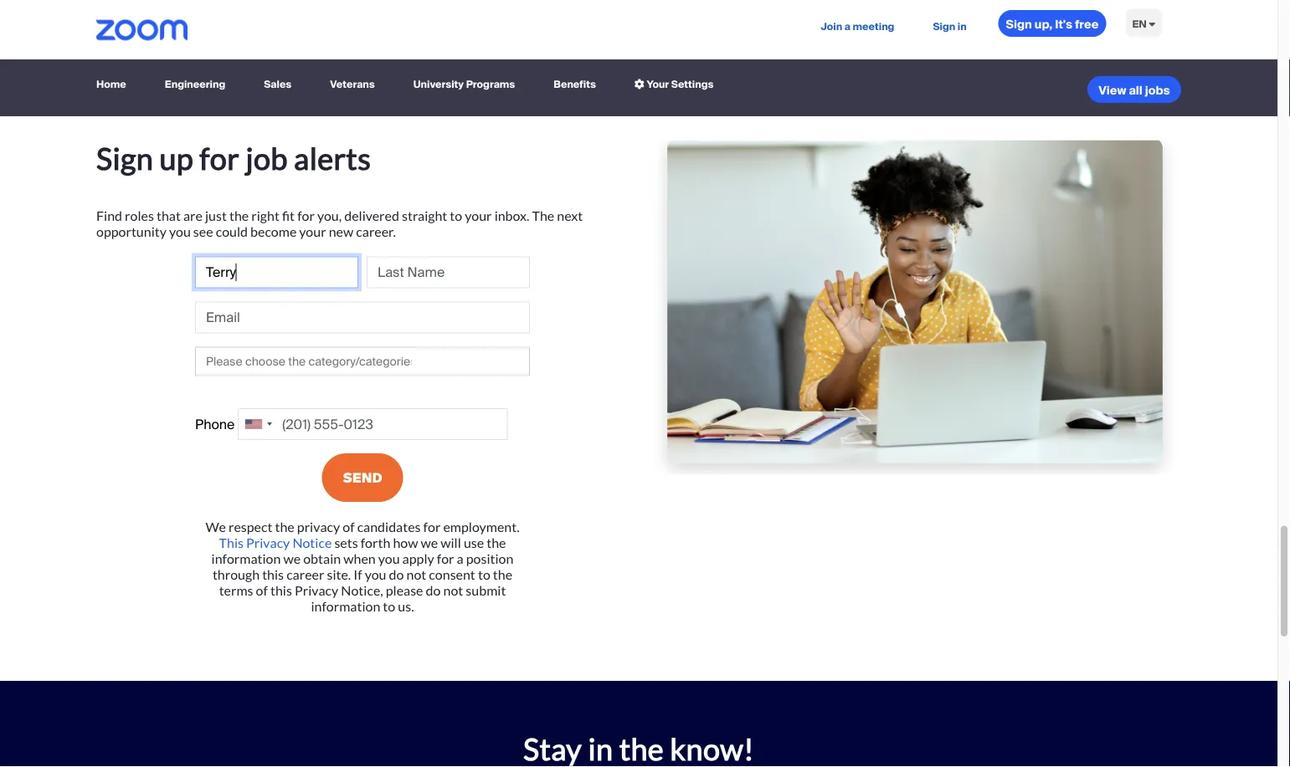 Task type: locate. For each thing, give the bounding box(es) containing it.
Phone telephone field
[[238, 409, 508, 440]]

privacy inside we respect the privacy of candidates for employment. this privacy notice
[[246, 535, 290, 551]]

for right 'fit'
[[297, 208, 315, 224]]

the inside find roles that are just the right fit for you, delivered straight to your inbox. the next opportunity you see could become your new career.
[[229, 208, 249, 224]]

a left the use
[[457, 551, 464, 567]]

2 vertical spatial to
[[383, 598, 395, 615]]

0 horizontal spatial privacy
[[246, 535, 290, 551]]

you
[[169, 224, 191, 240], [378, 551, 400, 567], [365, 566, 386, 583]]

1 horizontal spatial privacy
[[295, 582, 338, 599]]

please
[[386, 582, 423, 599]]

free
[[1075, 16, 1099, 32]]

privacy right this
[[246, 535, 290, 551]]

a right the join
[[845, 20, 851, 33]]

we left will
[[421, 535, 438, 551]]

we
[[206, 519, 226, 535]]

to right the consent
[[478, 566, 490, 583]]

0 horizontal spatial a
[[457, 551, 464, 567]]

sign up, it's free
[[1006, 16, 1099, 32]]

you right if on the left bottom
[[365, 566, 386, 583]]

you left 'see'
[[169, 224, 191, 240]]

2 horizontal spatial sign
[[1006, 16, 1032, 32]]

your left new on the left
[[299, 224, 326, 240]]

the left privacy
[[275, 519, 295, 535]]

1 horizontal spatial sign
[[933, 20, 955, 33]]

veterans link
[[323, 70, 382, 99]]

roles
[[125, 208, 154, 224]]

sign left up
[[96, 140, 153, 176]]

do right "please"
[[426, 582, 441, 599]]

that
[[157, 208, 181, 224]]

inbox.
[[495, 208, 530, 224]]

sign left up,
[[1006, 16, 1032, 32]]

of right the terms
[[256, 582, 268, 599]]

benefits link
[[547, 70, 603, 99]]

1 horizontal spatial a
[[845, 20, 851, 33]]

sales
[[264, 78, 292, 91]]

2 horizontal spatial to
[[478, 566, 490, 583]]

to left "us." on the left bottom of page
[[383, 598, 395, 615]]

0 horizontal spatial to
[[383, 598, 395, 615]]

send button
[[322, 454, 403, 502]]

sign in link
[[926, 0, 973, 53]]

0 vertical spatial of
[[343, 519, 355, 535]]

a
[[845, 20, 851, 33], [457, 551, 464, 567]]

of inside we respect the privacy of candidates for employment. this privacy notice
[[343, 519, 355, 535]]

job
[[246, 140, 288, 176]]

this privacy notice link
[[219, 535, 332, 551]]

not up "us." on the left bottom of page
[[407, 566, 426, 583]]

will
[[441, 535, 461, 551]]

privacy
[[246, 535, 290, 551], [295, 582, 338, 599]]

0 horizontal spatial we
[[283, 551, 301, 567]]

in left up,
[[958, 20, 967, 33]]

see
[[193, 224, 213, 240]]

for right up
[[200, 140, 240, 176]]

information down the respect
[[211, 551, 281, 567]]

0 horizontal spatial sign
[[96, 140, 153, 176]]

1 horizontal spatial do
[[426, 582, 441, 599]]

in
[[958, 20, 967, 33], [588, 731, 613, 767]]

this
[[219, 535, 244, 551]]

meeting
[[853, 20, 895, 33]]

0 vertical spatial privacy
[[246, 535, 290, 551]]

fit
[[282, 208, 295, 224]]

for right apply
[[437, 551, 454, 567]]

information down site.
[[311, 598, 380, 615]]

all
[[1129, 83, 1143, 98]]

a inside sets forth how we will use the information we obtain when you apply for a position through this career site. if you do not consent to the terms of this privacy notice, please do not submit information to us.
[[457, 551, 464, 567]]

view
[[1099, 83, 1126, 98]]

cog image
[[635, 79, 645, 89]]

0 vertical spatial to
[[450, 208, 462, 224]]

0 vertical spatial a
[[845, 20, 851, 33]]

not
[[407, 566, 426, 583], [443, 582, 463, 599]]

0 horizontal spatial in
[[588, 731, 613, 767]]

1 horizontal spatial in
[[958, 20, 967, 33]]

you left apply
[[378, 551, 400, 567]]

to
[[450, 208, 462, 224], [478, 566, 490, 583], [383, 598, 395, 615]]

could
[[216, 224, 248, 240]]

view all jobs link
[[1088, 76, 1181, 103]]

join a meeting
[[821, 20, 895, 33]]

0 horizontal spatial do
[[389, 566, 404, 583]]

of right privacy
[[343, 519, 355, 535]]

your left inbox.
[[465, 208, 492, 224]]

en
[[1132, 17, 1147, 30]]

home link
[[96, 70, 133, 99]]

information
[[211, 551, 281, 567], [311, 598, 380, 615]]

jobs
[[1145, 83, 1170, 98]]

find
[[96, 208, 122, 224]]

engineering
[[165, 78, 225, 91]]

veterans
[[330, 78, 375, 91]]

sets
[[334, 535, 358, 551]]

0 vertical spatial in
[[958, 20, 967, 33]]

become
[[250, 224, 297, 240]]

candidates
[[357, 519, 421, 535]]

this down this privacy notice link at the left of page
[[262, 566, 284, 583]]

sign in
[[933, 20, 967, 33]]

send
[[343, 469, 382, 487]]

through
[[213, 566, 260, 583]]

0 horizontal spatial information
[[211, 551, 281, 567]]

of
[[343, 519, 355, 535], [256, 582, 268, 599]]

1 vertical spatial privacy
[[295, 582, 338, 599]]

for
[[200, 140, 240, 176], [297, 208, 315, 224], [423, 519, 441, 535], [437, 551, 454, 567]]

we
[[421, 535, 438, 551], [283, 551, 301, 567]]

your
[[465, 208, 492, 224], [299, 224, 326, 240]]

settings
[[671, 78, 714, 91]]

to right straight
[[450, 208, 462, 224]]

do down how
[[389, 566, 404, 583]]

0 horizontal spatial of
[[256, 582, 268, 599]]

we left "obtain"
[[283, 551, 301, 567]]

we respect the privacy of candidates for employment. this privacy notice
[[206, 519, 520, 551]]

are
[[183, 208, 203, 224]]

the right just
[[229, 208, 249, 224]]

0 horizontal spatial your
[[299, 224, 326, 240]]

sign for sign in
[[933, 20, 955, 33]]

this
[[262, 566, 284, 583], [270, 582, 292, 599]]

Last Name text field
[[367, 257, 530, 289]]

0 horizontal spatial not
[[407, 566, 426, 583]]

not left submit
[[443, 582, 463, 599]]

caret down image
[[1149, 18, 1155, 28]]

in right stay
[[588, 731, 613, 767]]

1 horizontal spatial information
[[311, 598, 380, 615]]

privacy down "obtain"
[[295, 582, 338, 599]]

1 horizontal spatial of
[[343, 519, 355, 535]]

for right how
[[423, 519, 441, 535]]

do
[[389, 566, 404, 583], [426, 582, 441, 599]]

phone
[[195, 416, 235, 433]]

Email email field
[[195, 302, 530, 334]]

site.
[[327, 566, 351, 583]]

1 horizontal spatial to
[[450, 208, 462, 224]]

1 vertical spatial a
[[457, 551, 464, 567]]

sign right meeting
[[933, 20, 955, 33]]

sign up for job alerts
[[96, 140, 371, 176]]

1 vertical spatial in
[[588, 731, 613, 767]]

1 vertical spatial information
[[311, 598, 380, 615]]

sets forth how we will use the information we obtain when you apply for a position through this career site. if you do not consent to the terms of this privacy notice, please do not submit information to us.
[[211, 535, 514, 615]]

the
[[229, 208, 249, 224], [275, 519, 295, 535], [487, 535, 506, 551], [493, 566, 512, 583], [619, 731, 664, 767]]

1 vertical spatial of
[[256, 582, 268, 599]]



Task type: describe. For each thing, give the bounding box(es) containing it.
if
[[354, 566, 362, 583]]

this right the terms
[[270, 582, 292, 599]]

join
[[821, 20, 842, 33]]

you inside find roles that are just the right fit for you, delivered straight to your inbox. the next opportunity you see could become your new career.
[[169, 224, 191, 240]]

for inside find roles that are just the right fit for you, delivered straight to your inbox. the next opportunity you see could become your new career.
[[297, 208, 315, 224]]

you,
[[317, 208, 342, 224]]

join a meeting link
[[814, 0, 901, 53]]

sign for sign up for job alerts
[[96, 140, 153, 176]]

your settings
[[645, 78, 714, 91]]

use
[[464, 535, 484, 551]]

privacy inside sets forth how we will use the information we obtain when you apply for a position through this career site. if you do not consent to the terms of this privacy notice, please do not submit information to us.
[[295, 582, 338, 599]]

delivered
[[344, 208, 399, 224]]

right
[[251, 208, 280, 224]]

terms
[[219, 582, 253, 599]]

sign for sign up, it's free
[[1006, 16, 1032, 32]]

stay
[[523, 731, 582, 767]]

find roles that are just the right fit for you, delivered straight to your inbox. the next opportunity you see could become your new career.
[[96, 208, 583, 240]]

benefits
[[554, 78, 596, 91]]

forth
[[361, 535, 390, 551]]

programs
[[466, 78, 515, 91]]

us.
[[398, 598, 414, 615]]

in for sign
[[958, 20, 967, 33]]

university
[[413, 78, 464, 91]]

just
[[205, 208, 227, 224]]

the
[[532, 208, 554, 224]]

your
[[647, 78, 669, 91]]

employment.
[[443, 519, 520, 535]]

in for stay
[[588, 731, 613, 767]]

next
[[557, 208, 583, 224]]

your settings link
[[628, 70, 720, 99]]

consent
[[429, 566, 475, 583]]

sales link
[[257, 70, 298, 99]]

up,
[[1035, 16, 1053, 32]]

straight
[[402, 208, 447, 224]]

notice
[[293, 535, 332, 551]]

the left know!
[[619, 731, 664, 767]]

when
[[343, 551, 376, 567]]

the right the consent
[[493, 566, 512, 583]]

career.
[[356, 224, 396, 240]]

en button
[[1119, 0, 1169, 48]]

apply
[[402, 551, 434, 567]]

obtain
[[303, 551, 341, 567]]

1 vertical spatial to
[[478, 566, 490, 583]]

alerts
[[294, 140, 371, 176]]

First Name text field
[[195, 257, 358, 289]]

the inside we respect the privacy of candidates for employment. this privacy notice
[[275, 519, 295, 535]]

career
[[286, 566, 324, 583]]

Telephone country code field
[[239, 409, 277, 440]]

1 horizontal spatial we
[[421, 535, 438, 551]]

sign up, it's free link
[[999, 10, 1106, 37]]

up
[[159, 140, 193, 176]]

opportunity
[[96, 224, 167, 240]]

university programs
[[413, 78, 515, 91]]

respect
[[229, 519, 272, 535]]

home
[[96, 78, 126, 91]]

of inside sets forth how we will use the information we obtain when you apply for a position through this career site. if you do not consent to the terms of this privacy notice, please do not submit information to us.
[[256, 582, 268, 599]]

notice,
[[341, 582, 383, 599]]

university programs link
[[407, 70, 522, 99]]

for inside sets forth how we will use the information we obtain when you apply for a position through this career site. if you do not consent to the terms of this privacy notice, please do not submit information to us.
[[437, 551, 454, 567]]

the right the use
[[487, 535, 506, 551]]

0 vertical spatial information
[[211, 551, 281, 567]]

view all jobs
[[1099, 83, 1170, 98]]

submit
[[466, 582, 506, 599]]

new
[[329, 224, 354, 240]]

to inside find roles that are just the right fit for you, delivered straight to your inbox. the next opportunity you see could become your new career.
[[450, 208, 462, 224]]

1 horizontal spatial your
[[465, 208, 492, 224]]

stay in the know!
[[523, 731, 754, 767]]

privacy
[[297, 519, 340, 535]]

know!
[[670, 731, 754, 767]]

how
[[393, 535, 418, 551]]

engineering link
[[158, 70, 232, 99]]

it's
[[1055, 16, 1073, 32]]

for inside we respect the privacy of candidates for employment. this privacy notice
[[423, 519, 441, 535]]

position
[[466, 551, 514, 567]]

1 horizontal spatial not
[[443, 582, 463, 599]]



Task type: vqa. For each thing, say whether or not it's contained in the screenshot.
Read associated with AI
no



